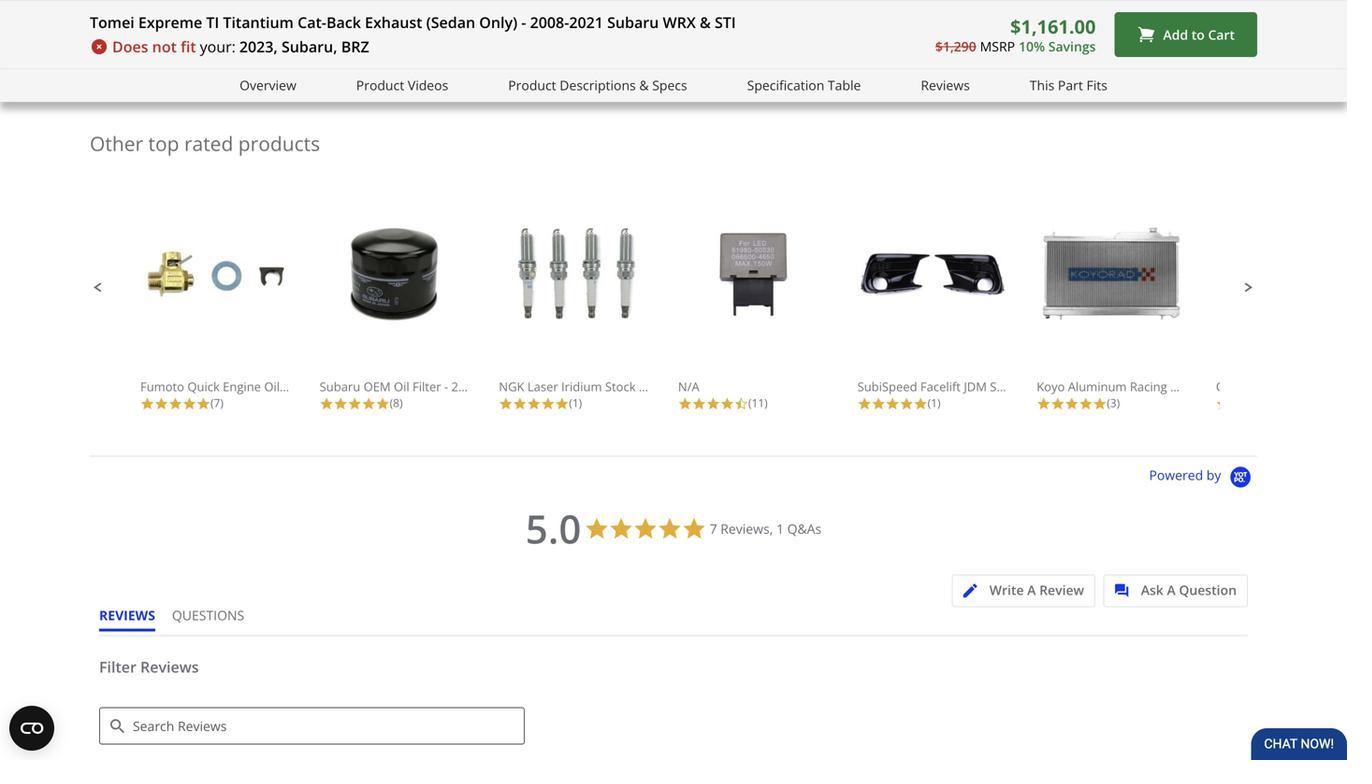 Task type: describe. For each thing, give the bounding box(es) containing it.
other top rated products
[[90, 130, 320, 157]]

rated
[[184, 130, 233, 157]]

14 star image from the left
[[1065, 397, 1079, 411]]

subaru,
[[282, 36, 337, 57]]

write a review button
[[952, 575, 1095, 608]]

1 vertical spatial wrx
[[489, 378, 515, 395]]

guar
[[1323, 378, 1347, 395]]

range...
[[669, 378, 714, 395]]

1 star image from the left
[[168, 397, 182, 411]]

9 star image from the left
[[720, 397, 734, 411]]

1 horizontal spatial reviews
[[921, 76, 970, 94]]

products
[[238, 130, 320, 157]]

- for koyo aluminum racing radiator -...
[[1222, 378, 1225, 395]]

1 star image from the left
[[140, 397, 154, 411]]

radiator
[[1170, 378, 1218, 395]]

filter reviews heading
[[99, 657, 1248, 694]]

drain
[[283, 378, 314, 395]]

(sedan
[[426, 12, 475, 32]]

expreme
[[138, 12, 202, 32]]

this part fits link
[[1030, 75, 1107, 96]]

$1,161.00
[[1010, 13, 1096, 39]]

descriptions
[[560, 76, 636, 94]]

13 star image from the left
[[913, 397, 928, 411]]

2 star image from the left
[[320, 397, 334, 411]]

1 total reviews element for facelift
[[857, 395, 1007, 411]]

5.0 star rating element
[[526, 502, 581, 556]]

engine
[[223, 378, 261, 395]]

question
[[1179, 581, 1237, 599]]

fits
[[1086, 76, 1107, 94]]

10%
[[1019, 37, 1045, 55]]

ti
[[206, 12, 219, 32]]

msrp
[[980, 37, 1015, 55]]

rain
[[1295, 378, 1320, 395]]

filter inside heading
[[99, 657, 136, 677]]

quick
[[187, 378, 220, 395]]

6 star image from the left
[[348, 397, 362, 411]]

2015+
[[451, 378, 486, 395]]

olm oe style rain guar
[[1216, 378, 1347, 395]]

$1,161.00 $1,290 msrp 10% savings
[[935, 13, 1096, 55]]

not
[[152, 36, 177, 57]]

12 star image from the left
[[899, 397, 913, 411]]

subispeed facelift jdm style...
[[857, 378, 1027, 395]]

2 oil from the left
[[394, 378, 409, 395]]

ngk laser iridium stock heat range... link
[[499, 224, 714, 395]]

jdm
[[964, 378, 987, 395]]

this
[[1030, 76, 1054, 94]]

2023,
[[239, 36, 278, 57]]

back
[[326, 12, 361, 32]]

koyo aluminum racing radiator -...
[[1037, 378, 1235, 395]]

11 total reviews element
[[678, 395, 828, 411]]

6 star image from the left
[[541, 397, 555, 411]]

0 horizontal spatial subaru
[[320, 378, 360, 395]]

1 oil from the left
[[264, 378, 280, 395]]

overview link
[[240, 75, 296, 96]]

7 star image from the left
[[555, 397, 569, 411]]

by
[[1206, 466, 1221, 484]]

fumoto
[[140, 378, 184, 395]]

10 star image from the left
[[706, 397, 720, 411]]

4 star image from the left
[[499, 397, 513, 411]]

5 star image from the left
[[527, 397, 541, 411]]

tip size
[[292, 17, 336, 34]]

14 star image from the left
[[1079, 397, 1093, 411]]

1 horizontal spatial filter
[[413, 378, 441, 395]]

style
[[1265, 378, 1292, 395]]

subispeed
[[857, 378, 917, 395]]

1
[[776, 520, 784, 538]]

(7)
[[210, 395, 224, 411]]

2008-
[[530, 12, 569, 32]]

titantium
[[223, 12, 294, 32]]

5.0
[[526, 502, 581, 556]]

oe
[[1246, 378, 1262, 395]]

reviews link
[[921, 75, 970, 96]]

product videos link
[[356, 75, 448, 96]]

1 horizontal spatial -
[[521, 12, 526, 32]]

product descriptions & specs
[[508, 76, 687, 94]]

valve...
[[317, 378, 357, 395]]

this part fits
[[1030, 76, 1107, 94]]

size
[[313, 17, 336, 34]]

brz
[[341, 36, 369, 57]]

reviews
[[99, 607, 155, 624]]

9 star image from the left
[[692, 397, 706, 411]]

ask
[[1141, 581, 1163, 599]]

(1) for facelift
[[928, 395, 941, 411]]

product for product descriptions & specs
[[508, 76, 556, 94]]

oem
[[363, 378, 391, 395]]

8 star image from the left
[[513, 397, 527, 411]]

magnifying glass image
[[110, 720, 124, 734]]

overview
[[240, 76, 296, 94]]

olm oe style rain guar link
[[1216, 224, 1347, 395]]

115mm
[[681, 17, 724, 34]]



Task type: vqa. For each thing, say whether or not it's contained in the screenshot.
bottommost REAR
no



Task type: locate. For each thing, give the bounding box(es) containing it.
powered by
[[1149, 466, 1224, 484]]

-
[[521, 12, 526, 32], [444, 378, 448, 395], [1222, 378, 1225, 395]]

8 total reviews element
[[320, 395, 469, 411]]

1 horizontal spatial product
[[508, 76, 556, 94]]

subaru right 2021
[[607, 12, 659, 32]]

1 vertical spatial subaru
[[320, 378, 360, 395]]

questions
[[172, 607, 244, 624]]

videos
[[408, 76, 448, 94]]

product down 2008-
[[508, 76, 556, 94]]

product down brz
[[356, 76, 404, 94]]

filter reviews
[[99, 657, 199, 677]]

add to cart button
[[1114, 12, 1257, 57]]

1 1 total reviews element from the left
[[499, 395, 649, 411]]

ngk laser iridium stock heat range...
[[499, 378, 714, 395]]

ask a question
[[1141, 581, 1237, 599]]

0 horizontal spatial reviews
[[140, 657, 199, 677]]

wrx left sti
[[663, 12, 696, 32]]

table
[[828, 76, 861, 94]]

part
[[1058, 76, 1083, 94]]

ask a question button
[[1103, 575, 1248, 608]]

open widget image
[[9, 706, 54, 751]]

1 total reviews element
[[499, 395, 649, 411], [857, 395, 1007, 411]]

2 a from the left
[[1167, 581, 1176, 599]]

oil right oem
[[394, 378, 409, 395]]

star image
[[140, 397, 154, 411], [154, 397, 168, 411], [182, 397, 196, 411], [196, 397, 210, 411], [334, 397, 348, 411], [348, 397, 362, 411], [362, 397, 376, 411], [513, 397, 527, 411], [720, 397, 734, 411], [857, 397, 871, 411], [885, 397, 899, 411], [1037, 397, 1051, 411], [1051, 397, 1065, 411], [1065, 397, 1079, 411], [1093, 397, 1107, 411]]

2 product from the left
[[508, 76, 556, 94]]

(11)
[[748, 395, 768, 411]]

your:
[[200, 36, 236, 57]]

2 total reviews element
[[1216, 395, 1347, 411]]

& left sti
[[700, 12, 711, 32]]

reviews down questions
[[140, 657, 199, 677]]

2 1 total reviews element from the left
[[857, 395, 1007, 411]]

wrx right 2015+
[[489, 378, 515, 395]]

(1) right laser
[[569, 395, 582, 411]]

a
[[1027, 581, 1036, 599], [1167, 581, 1176, 599]]

a for write
[[1027, 581, 1036, 599]]

3 star image from the left
[[182, 397, 196, 411]]

(1) left jdm
[[928, 395, 941, 411]]

savings
[[1048, 37, 1096, 55]]

13 star image from the left
[[1051, 397, 1065, 411]]

exhaust
[[365, 12, 422, 32]]

subaru oem oil filter - 2015+ wrx link
[[320, 224, 515, 395]]

tomei expreme ti titantium cat-back exhaust (sedan only) - 2008-2021 subaru wrx & sti
[[90, 12, 736, 32]]

3 star image from the left
[[376, 397, 390, 411]]

other
[[90, 130, 143, 157]]

1 vertical spatial filter
[[99, 657, 136, 677]]

fumoto quick engine oil drain valve... link
[[140, 224, 357, 395]]

specs
[[652, 76, 687, 94]]

- for subaru oem oil filter - 2015+ wrx
[[444, 378, 448, 395]]

1 product from the left
[[356, 76, 404, 94]]

product descriptions & specs link
[[508, 75, 687, 96]]

q&as
[[787, 520, 821, 538]]

0 vertical spatial reviews
[[921, 76, 970, 94]]

a inside ask a question dropdown button
[[1167, 581, 1176, 599]]

- right radiator
[[1222, 378, 1225, 395]]

0 horizontal spatial (1)
[[569, 395, 582, 411]]

0 horizontal spatial -
[[444, 378, 448, 395]]

sti
[[715, 12, 736, 32]]

cart
[[1208, 25, 1235, 43]]

specification
[[747, 76, 824, 94]]

0 horizontal spatial &
[[639, 76, 649, 94]]

dialog image
[[1115, 584, 1138, 598]]

0 vertical spatial wrx
[[663, 12, 696, 32]]

heat
[[639, 378, 666, 395]]

a inside write a review dropdown button
[[1027, 581, 1036, 599]]

2 (1) from the left
[[928, 395, 941, 411]]

1 horizontal spatial &
[[700, 12, 711, 32]]

1 total reviews element for laser
[[499, 395, 649, 411]]

does not fit your: 2023, subaru, brz
[[112, 36, 369, 57]]

0 horizontal spatial filter
[[99, 657, 136, 677]]

2 star image from the left
[[154, 397, 168, 411]]

oil left drain
[[264, 378, 280, 395]]

stock
[[605, 378, 636, 395]]

filter right '(8)'
[[413, 378, 441, 395]]

tip
[[292, 17, 310, 34]]

aluminum
[[1068, 378, 1127, 395]]

fumoto quick engine oil drain valve...
[[140, 378, 357, 395]]

0 horizontal spatial wrx
[[489, 378, 515, 395]]

5 star image from the left
[[334, 397, 348, 411]]

0 vertical spatial subaru
[[607, 12, 659, 32]]

1 horizontal spatial (1)
[[928, 395, 941, 411]]

1 horizontal spatial a
[[1167, 581, 1176, 599]]

(3)
[[1107, 395, 1120, 411]]

reviews down $1,290
[[921, 76, 970, 94]]

1 vertical spatial reviews
[[140, 657, 199, 677]]

15 star image from the left
[[1216, 397, 1230, 411]]

1 horizontal spatial wrx
[[663, 12, 696, 32]]

1 horizontal spatial subaru
[[607, 12, 659, 32]]

3 total reviews element
[[1037, 395, 1186, 411]]

filter
[[413, 378, 441, 395], [99, 657, 136, 677]]

only)
[[479, 12, 517, 32]]

add
[[1163, 25, 1188, 43]]

- left 2015+
[[444, 378, 448, 395]]

add to cart
[[1163, 25, 1235, 43]]

tab list
[[99, 607, 261, 636]]

write
[[989, 581, 1024, 599]]

7
[[710, 520, 717, 538]]

7 star image from the left
[[362, 397, 376, 411]]

koyo aluminum racing radiator -... link
[[1037, 224, 1235, 395]]

- right only)
[[521, 12, 526, 32]]

1 vertical spatial &
[[639, 76, 649, 94]]

tab list containing reviews
[[99, 607, 261, 636]]

oil
[[264, 378, 280, 395], [394, 378, 409, 395]]

Search Reviews search field
[[99, 708, 525, 745]]

wrx
[[663, 12, 696, 32], [489, 378, 515, 395]]

11 star image from the left
[[871, 397, 885, 411]]

olm
[[1216, 378, 1243, 395]]

n/a link
[[678, 224, 828, 395]]

half star image
[[734, 397, 748, 411]]

reviews
[[921, 76, 970, 94], [140, 657, 199, 677]]

koyo
[[1037, 378, 1065, 395]]

a for ask
[[1167, 581, 1176, 599]]

does
[[112, 36, 148, 57]]

reviews,
[[721, 520, 773, 538]]

$1,290
[[935, 37, 976, 55]]

style...
[[990, 378, 1027, 395]]

powered
[[1149, 466, 1203, 484]]

racing
[[1130, 378, 1167, 395]]

facelift
[[920, 378, 961, 395]]

11 star image from the left
[[885, 397, 899, 411]]

a right ask
[[1167, 581, 1176, 599]]

laser
[[527, 378, 558, 395]]

0 horizontal spatial oil
[[264, 378, 280, 395]]

1 (1) from the left
[[569, 395, 582, 411]]

review
[[1039, 581, 1084, 599]]

star image
[[168, 397, 182, 411], [320, 397, 334, 411], [376, 397, 390, 411], [499, 397, 513, 411], [527, 397, 541, 411], [541, 397, 555, 411], [555, 397, 569, 411], [678, 397, 692, 411], [692, 397, 706, 411], [706, 397, 720, 411], [871, 397, 885, 411], [899, 397, 913, 411], [913, 397, 928, 411], [1079, 397, 1093, 411], [1216, 397, 1230, 411]]

0 horizontal spatial 1 total reviews element
[[499, 395, 649, 411]]

n/a
[[678, 378, 699, 395]]

0 vertical spatial &
[[700, 12, 711, 32]]

...
[[1225, 378, 1235, 395]]

0 horizontal spatial a
[[1027, 581, 1036, 599]]

1 a from the left
[[1027, 581, 1036, 599]]

cat-
[[298, 12, 326, 32]]

product videos
[[356, 76, 448, 94]]

2 horizontal spatial -
[[1222, 378, 1225, 395]]

10 star image from the left
[[857, 397, 871, 411]]

filter down reviews
[[99, 657, 136, 677]]

1 horizontal spatial oil
[[394, 378, 409, 395]]

tomei
[[90, 12, 134, 32]]

top
[[148, 130, 179, 157]]

7 reviews, 1 q&as
[[710, 520, 821, 538]]

iridium
[[561, 378, 602, 395]]

0 vertical spatial filter
[[413, 378, 441, 395]]

(1) for laser
[[569, 395, 582, 411]]

product for product videos
[[356, 76, 404, 94]]

subaru left oem
[[320, 378, 360, 395]]

reviews inside heading
[[140, 657, 199, 677]]

specification table
[[747, 76, 861, 94]]

write no frame image
[[963, 584, 987, 598]]

12 star image from the left
[[1037, 397, 1051, 411]]

15 star image from the left
[[1093, 397, 1107, 411]]

4 star image from the left
[[196, 397, 210, 411]]

& left the specs
[[639, 76, 649, 94]]

8 star image from the left
[[678, 397, 692, 411]]

7 total reviews element
[[140, 395, 290, 411]]

a right write
[[1027, 581, 1036, 599]]

(8)
[[390, 395, 403, 411]]

0 horizontal spatial product
[[356, 76, 404, 94]]

1 horizontal spatial 1 total reviews element
[[857, 395, 1007, 411]]

subispeed facelift jdm style... link
[[857, 224, 1027, 395]]

2021
[[569, 12, 603, 32]]



